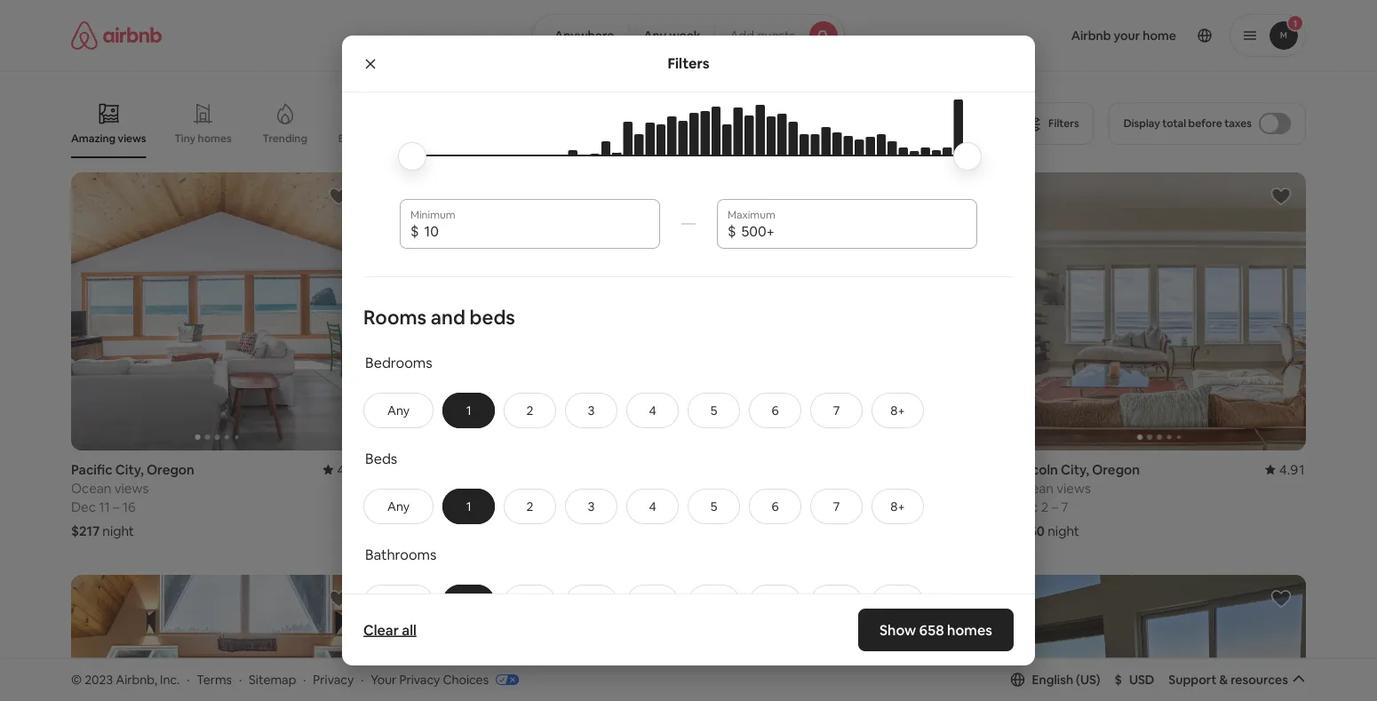 Task type: vqa. For each thing, say whether or not it's contained in the screenshot.
Your
yes



Task type: locate. For each thing, give the bounding box(es) containing it.
1 vertical spatial 5 button
[[688, 489, 740, 524]]

0 vertical spatial 7 button
[[811, 393, 863, 428]]

choices
[[443, 672, 489, 688]]

city,
[[115, 461, 144, 478], [1061, 461, 1090, 478]]

4 button
[[627, 393, 679, 428], [627, 489, 679, 524]]

night inside pacific city, oregon ocean views dec 11 – 16 $217 night
[[103, 522, 134, 539]]

1 dec from the left
[[71, 498, 96, 515]]

any button for bedrooms
[[363, 393, 434, 428]]

1 vertical spatial 1
[[466, 498, 471, 514]]

3 ocean from the left
[[699, 479, 740, 497]]

oregon right lincoln
[[1092, 461, 1140, 478]]

6 for bedrooms
[[772, 402, 779, 418]]

views down neskowin,
[[429, 479, 463, 497]]

2 privacy from the left
[[399, 672, 440, 688]]

any
[[644, 28, 667, 44], [387, 402, 410, 418], [387, 498, 410, 514]]

lincoln
[[1014, 461, 1058, 478]]

night
[[103, 522, 134, 539], [417, 522, 449, 539], [733, 522, 764, 539], [1048, 522, 1080, 539]]

0 horizontal spatial 11
[[99, 498, 110, 515]]

1 vertical spatial 8+ element
[[891, 498, 905, 514]]

city, for pacific
[[115, 461, 144, 478]]

1 vertical spatial 2 button
[[504, 489, 556, 524]]

2 horizontal spatial $
[[1115, 672, 1122, 688]]

1 horizontal spatial show
[[880, 621, 917, 639]]

1 ocean from the left
[[71, 479, 111, 497]]

0 vertical spatial 4
[[649, 402, 656, 418]]

city, right lincoln
[[1061, 461, 1090, 478]]

any element for beds
[[382, 498, 415, 514]]

night right $314
[[417, 522, 449, 539]]

views
[[118, 131, 146, 145], [114, 479, 149, 497], [429, 479, 463, 497], [743, 479, 777, 497], [1057, 479, 1091, 497]]

1
[[466, 402, 471, 418], [466, 498, 471, 514]]

1 button up neskowin,
[[443, 393, 495, 428]]

0 vertical spatial 1 button
[[443, 393, 495, 428]]

2 horizontal spatial oregon
[[1092, 461, 1140, 478]]

0 horizontal spatial privacy
[[313, 672, 354, 688]]

&
[[1220, 672, 1228, 688]]

– left the 16
[[113, 498, 120, 515]]

group containing amazing views
[[71, 89, 1002, 158]]

before
[[1189, 116, 1223, 130]]

neskowin,
[[385, 461, 450, 478]]

1 horizontal spatial dec
[[1014, 498, 1038, 515]]

0 horizontal spatial oregon
[[147, 461, 194, 478]]

0 vertical spatial 2 button
[[504, 393, 556, 428]]

6
[[772, 402, 779, 418], [412, 498, 420, 515], [772, 498, 779, 514]]

views down lincoln
[[1057, 479, 1091, 497]]

oregon inside the neskowin, oregon ocean views nov 6 – 11 $314 night
[[452, 461, 500, 478]]

0 vertical spatial 5 button
[[688, 393, 740, 428]]

any week
[[644, 28, 701, 44]]

views up the 16
[[114, 479, 149, 497]]

0 vertical spatial 1
[[466, 402, 471, 418]]

show 658 homes link
[[859, 609, 1014, 651]]

1 vertical spatial 3 button
[[565, 489, 618, 524]]

2 11 from the left
[[433, 498, 444, 515]]

ocean down lincoln
[[1014, 479, 1054, 497]]

1 5 button from the top
[[688, 393, 740, 428]]

show left map
[[648, 593, 680, 609]]

– right 25
[[745, 498, 752, 515]]

2023
[[85, 672, 113, 688]]

8+ button for bedrooms
[[872, 393, 924, 428]]

views inside ocean views may 25 – 30 $533 night
[[743, 479, 777, 497]]

privacy link
[[313, 672, 354, 688]]

3 oregon from the left
[[1092, 461, 1140, 478]]

anywhere button
[[532, 14, 629, 57]]

1 vertical spatial 7 button
[[811, 489, 863, 524]]

2 3 button from the top
[[565, 489, 618, 524]]

1 vertical spatial 6 button
[[749, 489, 802, 524]]

oregon
[[147, 461, 194, 478], [452, 461, 500, 478], [1092, 461, 1140, 478]]

group
[[71, 89, 1002, 158], [71, 172, 364, 451], [385, 172, 678, 451], [699, 172, 992, 451], [1014, 172, 1306, 451], [71, 575, 364, 701], [385, 575, 678, 701], [699, 575, 992, 701], [1014, 575, 1306, 701]]

1 – from the left
[[113, 498, 120, 515]]

$
[[411, 222, 419, 240], [728, 222, 736, 240], [1115, 672, 1122, 688]]

ocean inside the neskowin, oregon ocean views nov 6 – 11 $314 night
[[385, 479, 426, 497]]

sitemap
[[249, 672, 296, 688]]

2 8+ element from the top
[[891, 498, 905, 514]]

rooms
[[363, 304, 427, 330]]

homes right tiny at the top left
[[198, 132, 232, 145]]

1 5 from the top
[[711, 402, 718, 418]]

any inside button
[[644, 28, 667, 44]]

1 horizontal spatial $
[[728, 222, 736, 240]]

4 · from the left
[[361, 672, 364, 688]]

beds
[[470, 304, 515, 330]]

$ for $ text box
[[411, 222, 419, 240]]

1 vertical spatial 8+ button
[[872, 489, 924, 524]]

bedrooms
[[365, 353, 433, 371]]

add to wishlist: pacific city,, oregon image
[[957, 588, 978, 610]]

add
[[730, 28, 754, 44]]

3 night from the left
[[733, 522, 764, 539]]

· left privacy link
[[303, 672, 306, 688]]

1 vertical spatial 5
[[711, 498, 718, 514]]

homes down the add to wishlist: pacific city,, oregon image at the right bottom of page
[[948, 621, 993, 639]]

any element down bedrooms
[[382, 402, 415, 418]]

support & resources button
[[1169, 672, 1306, 688]]

2 1 button from the top
[[443, 489, 495, 524]]

bathrooms
[[365, 545, 437, 563]]

$533
[[699, 522, 730, 539]]

2 any button from the top
[[363, 489, 434, 524]]

2 8+ from the top
[[891, 498, 905, 514]]

support & resources
[[1169, 672, 1289, 688]]

0 horizontal spatial homes
[[198, 132, 232, 145]]

historical homes
[[822, 131, 906, 145]]

off-
[[934, 131, 955, 145]]

0 vertical spatial 6 button
[[749, 393, 802, 428]]

6 button
[[749, 393, 802, 428], [749, 489, 802, 524]]

7 inside lincoln city, oregon ocean views dec 2 – 7 $260 night
[[1061, 498, 1069, 515]]

1 horizontal spatial oregon
[[452, 461, 500, 478]]

2 button for bedrooms
[[504, 393, 556, 428]]

1 privacy from the left
[[313, 672, 354, 688]]

– right the nov
[[423, 498, 430, 515]]

oregon right neskowin,
[[452, 461, 500, 478]]

(us)
[[1076, 672, 1101, 688]]

1 city, from the left
[[115, 461, 144, 478]]

display
[[1124, 116, 1160, 130]]

ocean inside ocean views may 25 – 30 $533 night
[[699, 479, 740, 497]]

lincoln city, oregon ocean views dec 2 – 7 $260 night
[[1014, 461, 1140, 539]]

ocean up the nov
[[385, 479, 426, 497]]

3 button
[[565, 393, 618, 428], [565, 489, 618, 524]]

0 vertical spatial any
[[644, 28, 667, 44]]

5 button for beds
[[688, 489, 740, 524]]

any for bedrooms
[[387, 402, 410, 418]]

·
[[187, 672, 190, 688], [239, 672, 242, 688], [303, 672, 306, 688], [361, 672, 364, 688]]

oregon right "pacific" on the bottom
[[147, 461, 194, 478]]

1 3 button from the top
[[565, 393, 618, 428]]

$ text field
[[424, 222, 650, 240]]

4 night from the left
[[1048, 522, 1080, 539]]

2 any element from the top
[[382, 498, 415, 514]]

dec up $217 at the left bottom of page
[[71, 498, 96, 515]]

dec up $260
[[1014, 498, 1038, 515]]

guests
[[757, 28, 796, 44]]

any up $314
[[387, 498, 410, 514]]

2 city, from the left
[[1061, 461, 1090, 478]]

2 – from the left
[[423, 498, 430, 515]]

11 inside the neskowin, oregon ocean views nov 6 – 11 $314 night
[[433, 498, 444, 515]]

pacific
[[71, 461, 113, 478]]

– down lincoln
[[1052, 498, 1058, 515]]

· left your
[[361, 672, 364, 688]]

the-
[[954, 131, 976, 145]]

· right inc.
[[187, 672, 190, 688]]

dec for dec 11 – 16
[[71, 498, 96, 515]]

night down 25
[[733, 522, 764, 539]]

1 vertical spatial 4 button
[[627, 489, 679, 524]]

usd
[[1130, 672, 1155, 688]]

dec inside pacific city, oregon ocean views dec 11 – 16 $217 night
[[71, 498, 96, 515]]

4.86 out of 5 average rating image
[[323, 461, 364, 478]]

sitemap link
[[249, 672, 296, 688]]

3
[[588, 402, 595, 418], [588, 498, 595, 514]]

your privacy choices
[[371, 672, 489, 688]]

4.91
[[1280, 461, 1306, 478]]

1 oregon from the left
[[147, 461, 194, 478]]

2 · from the left
[[239, 672, 242, 688]]

2 for bedrooms
[[527, 402, 534, 418]]

city, for lincoln
[[1061, 461, 1090, 478]]

privacy left your
[[313, 672, 354, 688]]

2 8+ button from the top
[[872, 489, 924, 524]]

views up 30
[[743, 479, 777, 497]]

0 vertical spatial any element
[[382, 402, 415, 418]]

5 for bedrooms
[[711, 402, 718, 418]]

1 vertical spatial 8+
[[891, 498, 905, 514]]

any element
[[382, 402, 415, 418], [382, 498, 415, 514]]

historical
[[822, 131, 870, 145]]

2 7 button from the top
[[811, 489, 863, 524]]

city, inside pacific city, oregon ocean views dec 11 – 16 $217 night
[[115, 461, 144, 478]]

6 button for beds
[[749, 489, 802, 524]]

© 2023 airbnb, inc. ·
[[71, 672, 190, 688]]

5 button
[[688, 393, 740, 428], [688, 489, 740, 524]]

7 button for beds
[[811, 489, 863, 524]]

$217
[[71, 522, 100, 539]]

ocean down "pacific" on the bottom
[[71, 479, 111, 497]]

oregon for pacific city, oregon ocean views dec 11 – 16 $217 night
[[147, 461, 194, 478]]

None search field
[[532, 14, 845, 57]]

2
[[527, 402, 534, 418], [1041, 498, 1049, 515], [527, 498, 534, 514]]

homes for historical homes
[[872, 131, 906, 145]]

1 4 button from the top
[[627, 393, 679, 428]]

1 button for beds
[[443, 489, 495, 524]]

11 inside pacific city, oregon ocean views dec 11 – 16 $217 night
[[99, 498, 110, 515]]

privacy right your
[[399, 672, 440, 688]]

0 vertical spatial 3
[[588, 402, 595, 418]]

1 horizontal spatial 11
[[433, 498, 444, 515]]

2 dec from the left
[[1014, 498, 1038, 515]]

4 for beds
[[649, 498, 656, 514]]

2 5 button from the top
[[688, 489, 740, 524]]

2 4 button from the top
[[627, 489, 679, 524]]

11
[[99, 498, 110, 515], [433, 498, 444, 515]]

8+
[[891, 402, 905, 418], [891, 498, 905, 514]]

any button down neskowin,
[[363, 489, 434, 524]]

city, inside lincoln city, oregon ocean views dec 2 – 7 $260 night
[[1061, 461, 1090, 478]]

0 horizontal spatial $
[[411, 222, 419, 240]]

homes
[[872, 131, 906, 145], [198, 132, 232, 145], [948, 621, 993, 639]]

30
[[755, 498, 770, 515]]

night inside lincoln city, oregon ocean views dec 2 – 7 $260 night
[[1048, 522, 1080, 539]]

2 button
[[504, 393, 556, 428], [504, 489, 556, 524]]

1 vertical spatial any element
[[382, 498, 415, 514]]

0 vertical spatial show
[[648, 593, 680, 609]]

1 6 button from the top
[[749, 393, 802, 428]]

1 8+ element from the top
[[891, 402, 905, 418]]

oregon inside pacific city, oregon ocean views dec 11 – 16 $217 night
[[147, 461, 194, 478]]

night right $260
[[1048, 522, 1080, 539]]

0 vertical spatial 8+
[[891, 402, 905, 418]]

show inside show map button
[[648, 593, 680, 609]]

any for beds
[[387, 498, 410, 514]]

2 5 from the top
[[711, 498, 718, 514]]

2 4 from the top
[[649, 498, 656, 514]]

7 button
[[811, 393, 863, 428], [811, 489, 863, 524]]

homes inside the filters dialog
[[948, 621, 993, 639]]

1 11 from the left
[[99, 498, 110, 515]]

16
[[122, 498, 136, 515]]

any element up $314
[[382, 498, 415, 514]]

2 6 button from the top
[[749, 489, 802, 524]]

1 1 from the top
[[466, 402, 471, 418]]

1 4 from the top
[[649, 402, 656, 418]]

ocean
[[71, 479, 111, 497], [385, 479, 426, 497], [699, 479, 740, 497], [1014, 479, 1054, 497]]

11 left the 16
[[99, 498, 110, 515]]

1 1 button from the top
[[443, 393, 495, 428]]

4 ocean from the left
[[1014, 479, 1054, 497]]

1 vertical spatial 3
[[588, 498, 595, 514]]

dec
[[71, 498, 96, 515], [1014, 498, 1038, 515]]

2 1 from the top
[[466, 498, 471, 514]]

2 2 button from the top
[[504, 489, 556, 524]]

· right the terms link
[[239, 672, 242, 688]]

0 vertical spatial 4 button
[[627, 393, 679, 428]]

11 right the nov
[[433, 498, 444, 515]]

2 horizontal spatial homes
[[948, 621, 993, 639]]

1 3 from the top
[[588, 402, 595, 418]]

all
[[402, 621, 417, 639]]

1 any element from the top
[[382, 402, 415, 418]]

0 vertical spatial 8+ button
[[872, 393, 924, 428]]

1 vertical spatial 1 button
[[443, 489, 495, 524]]

tiny homes
[[175, 132, 232, 145]]

1 for beds
[[466, 498, 471, 514]]

ocean inside lincoln city, oregon ocean views dec 2 – 7 $260 night
[[1014, 479, 1054, 497]]

0 horizontal spatial dec
[[71, 498, 96, 515]]

– inside the neskowin, oregon ocean views nov 6 – 11 $314 night
[[423, 498, 430, 515]]

1 vertical spatial show
[[880, 621, 917, 639]]

2 vertical spatial any
[[387, 498, 410, 514]]

homes right historical
[[872, 131, 906, 145]]

ocean up may
[[699, 479, 740, 497]]

0 vertical spatial 3 button
[[565, 393, 618, 428]]

any down bedrooms
[[387, 402, 410, 418]]

3 – from the left
[[745, 498, 752, 515]]

1 any button from the top
[[363, 393, 434, 428]]

1 7 button from the top
[[811, 393, 863, 428]]

1 8+ from the top
[[891, 402, 905, 418]]

any button down bedrooms
[[363, 393, 434, 428]]

6 inside the neskowin, oregon ocean views nov 6 – 11 $314 night
[[412, 498, 420, 515]]

8+ button
[[872, 393, 924, 428], [872, 489, 924, 524]]

1 2 button from the top
[[504, 393, 556, 428]]

add to wishlist: tidewater, oregon image
[[328, 588, 350, 610]]

1 horizontal spatial homes
[[872, 131, 906, 145]]

display total before taxes button
[[1109, 102, 1306, 145]]

filters
[[668, 54, 710, 72]]

8+ element
[[891, 402, 905, 418], [891, 498, 905, 514]]

1 button down neskowin,
[[443, 489, 495, 524]]

dec inside lincoln city, oregon ocean views dec 2 – 7 $260 night
[[1014, 498, 1038, 515]]

0 horizontal spatial show
[[648, 593, 680, 609]]

any left week
[[644, 28, 667, 44]]

4 – from the left
[[1052, 498, 1058, 515]]

1 vertical spatial 4
[[649, 498, 656, 514]]

oregon inside lincoln city, oregon ocean views dec 2 – 7 $260 night
[[1092, 461, 1140, 478]]

0 vertical spatial any button
[[363, 393, 434, 428]]

views inside the neskowin, oregon ocean views nov 6 – 11 $314 night
[[429, 479, 463, 497]]

night down the 16
[[103, 522, 134, 539]]

1 8+ button from the top
[[872, 393, 924, 428]]

1 for bedrooms
[[466, 402, 471, 418]]

1 vertical spatial any button
[[363, 489, 434, 524]]

1 night from the left
[[103, 522, 134, 539]]

city, up the 16
[[115, 461, 144, 478]]

8+ for beds
[[891, 498, 905, 514]]

your
[[371, 672, 397, 688]]

4 button for bedrooms
[[627, 393, 679, 428]]

1 horizontal spatial city,
[[1061, 461, 1090, 478]]

2 night from the left
[[417, 522, 449, 539]]

night inside ocean views may 25 – 30 $533 night
[[733, 522, 764, 539]]

2 ocean from the left
[[385, 479, 426, 497]]

show left 658
[[880, 621, 917, 639]]

2 3 from the top
[[588, 498, 595, 514]]

your privacy choices link
[[371, 672, 519, 689]]

views inside lincoln city, oregon ocean views dec 2 – 7 $260 night
[[1057, 479, 1091, 497]]

2 oregon from the left
[[452, 461, 500, 478]]

privacy
[[313, 672, 354, 688], [399, 672, 440, 688]]

1 button
[[443, 393, 495, 428], [443, 489, 495, 524]]

4 for bedrooms
[[649, 402, 656, 418]]

most stays cost more than $125 per night. image
[[414, 100, 963, 206]]

0 horizontal spatial city,
[[115, 461, 144, 478]]

1 vertical spatial any
[[387, 402, 410, 418]]

0 vertical spatial 5
[[711, 402, 718, 418]]

clear
[[363, 621, 399, 639]]

0 vertical spatial 8+ element
[[891, 402, 905, 418]]

1 horizontal spatial privacy
[[399, 672, 440, 688]]

show inside show 658 homes link
[[880, 621, 917, 639]]

7
[[833, 402, 840, 418], [1061, 498, 1069, 515], [833, 498, 840, 514]]



Task type: describe. For each thing, give the bounding box(es) containing it.
25
[[727, 498, 742, 515]]

treehouses
[[736, 132, 794, 145]]

terms · sitemap · privacy
[[197, 672, 354, 688]]

resources
[[1231, 672, 1289, 688]]

2 button for beds
[[504, 489, 556, 524]]

night inside the neskowin, oregon ocean views nov 6 – 11 $314 night
[[417, 522, 449, 539]]

any button for beds
[[363, 489, 434, 524]]

filters dialog
[[342, 27, 1035, 666]]

nov
[[385, 498, 410, 515]]

4.86
[[337, 461, 364, 478]]

oregon for lincoln city, oregon ocean views dec 2 – 7 $260 night
[[1092, 461, 1140, 478]]

add to wishlist: lincoln city, oregon image
[[957, 186, 978, 207]]

dec for dec 2 – 7
[[1014, 498, 1038, 515]]

week
[[669, 28, 701, 44]]

$ for $ text field
[[728, 222, 736, 240]]

add to wishlist: neskowin, oregon image
[[643, 186, 664, 207]]

show 658 homes
[[880, 621, 993, 639]]

and
[[431, 304, 466, 330]]

cabins
[[587, 132, 622, 145]]

8+ for bedrooms
[[891, 402, 905, 418]]

$ usd
[[1115, 672, 1155, 688]]

7 button for bedrooms
[[811, 393, 863, 428]]

trending
[[263, 132, 307, 145]]

8+ element for beds
[[891, 498, 905, 514]]

any element for bedrooms
[[382, 402, 415, 418]]

3 for bedrooms
[[588, 402, 595, 418]]

– inside pacific city, oregon ocean views dec 11 – 16 $217 night
[[113, 498, 120, 515]]

add to wishlist: pacific city, oregon image
[[328, 186, 350, 207]]

show map button
[[630, 580, 748, 623]]

©
[[71, 672, 82, 688]]

off-the-grid
[[934, 131, 996, 145]]

inc.
[[160, 672, 180, 688]]

show for show map
[[648, 593, 680, 609]]

terms
[[197, 672, 232, 688]]

homes for tiny homes
[[198, 132, 232, 145]]

english
[[1032, 672, 1074, 688]]

add guests
[[730, 28, 796, 44]]

– inside lincoln city, oregon ocean views dec 2 – 7 $260 night
[[1052, 498, 1058, 515]]

beachfront
[[338, 132, 395, 145]]

any week button
[[629, 14, 716, 57]]

terms link
[[197, 672, 232, 688]]

8+ button for beds
[[872, 489, 924, 524]]

tiny
[[175, 132, 196, 145]]

anywhere
[[554, 28, 614, 44]]

neskowin, oregon ocean views nov 6 – 11 $314 night
[[385, 461, 500, 539]]

support
[[1169, 672, 1217, 688]]

omg!
[[668, 132, 697, 145]]

views inside pacific city, oregon ocean views dec 11 – 16 $217 night
[[114, 479, 149, 497]]

may
[[699, 498, 724, 515]]

4.91 out of 5 average rating image
[[1265, 461, 1306, 478]]

7 for beds
[[833, 498, 840, 514]]

profile element
[[867, 0, 1306, 71]]

views right amazing
[[118, 131, 146, 145]]

clear all button
[[355, 612, 426, 648]]

total
[[1163, 116, 1187, 130]]

taxes
[[1225, 116, 1252, 130]]

ocean views may 25 – 30 $533 night
[[699, 479, 777, 539]]

2 for beds
[[527, 498, 534, 514]]

6 button for bedrooms
[[749, 393, 802, 428]]

amazing views
[[71, 131, 146, 145]]

amazing
[[71, 131, 116, 145]]

1 · from the left
[[187, 672, 190, 688]]

3 button for bedrooms
[[565, 393, 618, 428]]

add to wishlist: lincoln city, oregon image
[[1271, 186, 1292, 207]]

show for show 658 homes
[[880, 621, 917, 639]]

display total before taxes
[[1124, 116, 1252, 130]]

english (us) button
[[1011, 672, 1101, 688]]

ocean inside pacific city, oregon ocean views dec 11 – 16 $217 night
[[71, 479, 111, 497]]

pacific city, oregon ocean views dec 11 – 16 $217 night
[[71, 461, 194, 539]]

airbnb,
[[116, 672, 157, 688]]

grid
[[976, 131, 996, 145]]

1 button for bedrooms
[[443, 393, 495, 428]]

6 for beds
[[772, 498, 779, 514]]

8+ element for bedrooms
[[891, 402, 905, 418]]

$ text field
[[742, 222, 967, 240]]

add to wishlist: amity, oregon image
[[1271, 588, 1292, 610]]

5 for beds
[[711, 498, 718, 514]]

add to wishlist: amity, oregon image
[[643, 588, 664, 610]]

– inside ocean views may 25 – 30 $533 night
[[745, 498, 752, 515]]

beds
[[365, 449, 397, 467]]

3 button for beds
[[565, 489, 618, 524]]

$260
[[1014, 522, 1045, 539]]

3 for beds
[[588, 498, 595, 514]]

3 · from the left
[[303, 672, 306, 688]]

none search field containing anywhere
[[532, 14, 845, 57]]

english (us)
[[1032, 672, 1101, 688]]

5 button for bedrooms
[[688, 393, 740, 428]]

clear all
[[363, 621, 417, 639]]

$314
[[385, 522, 414, 539]]

4 button for beds
[[627, 489, 679, 524]]

map
[[682, 593, 709, 609]]

2 inside lincoln city, oregon ocean views dec 2 – 7 $260 night
[[1041, 498, 1049, 515]]

658
[[920, 621, 944, 639]]

rooms and beds
[[363, 304, 515, 330]]

7 for bedrooms
[[833, 402, 840, 418]]

add guests button
[[715, 14, 845, 57]]

show map
[[648, 593, 709, 609]]



